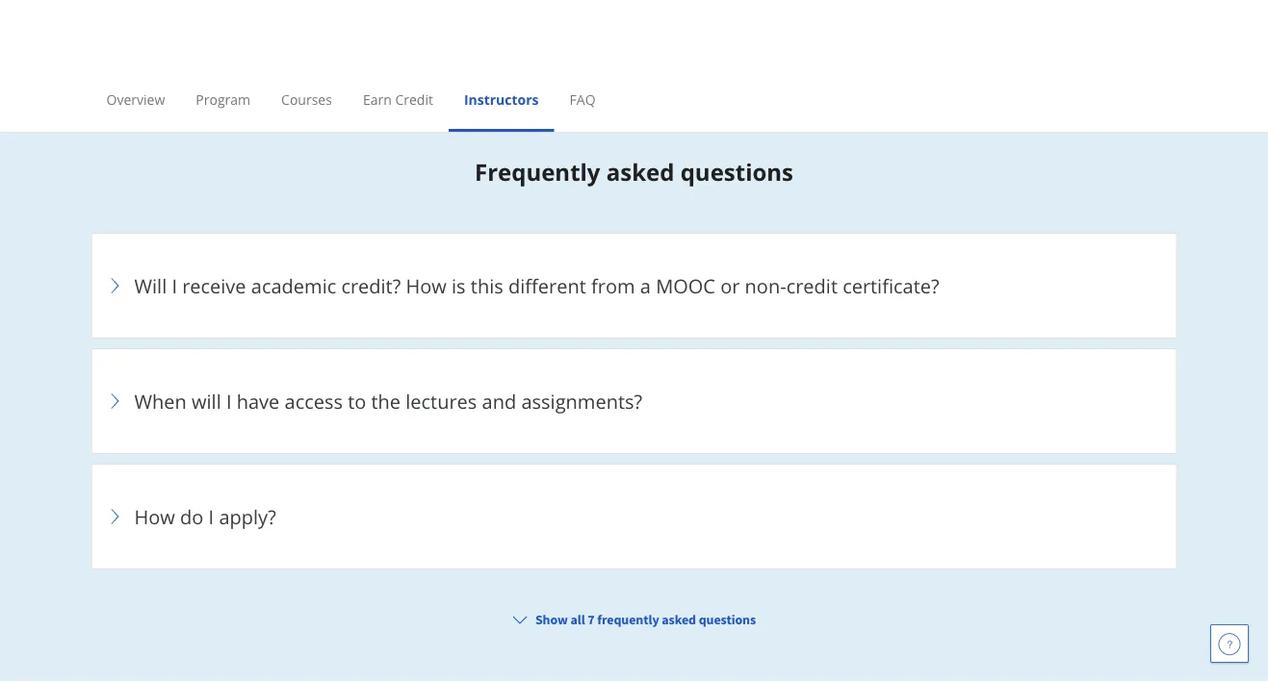 Task type: vqa. For each thing, say whether or not it's contained in the screenshot.
the right I
yes



Task type: locate. For each thing, give the bounding box(es) containing it.
1 vertical spatial i
[[226, 388, 232, 415]]

asked down certificate menu element
[[606, 156, 675, 188]]

show all 7 frequently asked questions button
[[505, 603, 764, 638]]

how do i apply?
[[134, 504, 276, 530]]

the
[[371, 388, 401, 415]]

a
[[640, 273, 651, 299]]

chevron right image inside will i receive academic credit? how is this different from a mooc or non-credit certificate? dropdown button
[[104, 274, 127, 298]]

certificate?
[[843, 273, 939, 299]]

collapsed list
[[91, 233, 1177, 683]]

how
[[406, 273, 447, 299], [134, 504, 175, 530]]

0 vertical spatial asked
[[606, 156, 675, 188]]

how do i apply? button
[[104, 477, 1165, 558]]

3 chevron right image from the top
[[104, 506, 127, 529]]

credit
[[786, 273, 838, 299]]

asked
[[606, 156, 675, 188], [662, 611, 696, 629]]

i for do
[[209, 504, 214, 530]]

chevron right image for when
[[104, 390, 127, 413]]

earn credit link
[[363, 90, 433, 108]]

all
[[571, 611, 585, 629]]

will i receive academic credit? how is this different from a mooc or non-credit certificate?
[[134, 273, 944, 299]]

1 vertical spatial questions
[[699, 611, 756, 629]]

2 chevron right image from the top
[[104, 390, 127, 413]]

this
[[471, 273, 503, 299]]

questions inside 'show all 7 frequently asked questions' dropdown button
[[699, 611, 756, 629]]

1 horizontal spatial how
[[406, 273, 447, 299]]

i for will
[[226, 388, 232, 415]]

frequently
[[475, 156, 600, 188]]

show all 7 frequently asked questions
[[535, 611, 756, 629]]

chevron right image left when
[[104, 390, 127, 413]]

chevron right image
[[104, 274, 127, 298], [104, 390, 127, 413], [104, 506, 127, 529]]

chevron right image inside when will i have access to the lectures and assignments? dropdown button
[[104, 390, 127, 413]]

assignments?
[[521, 388, 642, 415]]

chevron right image for how
[[104, 506, 127, 529]]

chevron right image left do
[[104, 506, 127, 529]]

have
[[237, 388, 280, 415]]

1 horizontal spatial i
[[209, 504, 214, 530]]

1 chevron right image from the top
[[104, 274, 127, 298]]

is
[[452, 273, 466, 299]]

asked inside dropdown button
[[662, 611, 696, 629]]

how left do
[[134, 504, 175, 530]]

chevron right image left will
[[104, 274, 127, 298]]

how left is
[[406, 273, 447, 299]]

2 horizontal spatial i
[[226, 388, 232, 415]]

0 horizontal spatial i
[[172, 273, 177, 299]]

0 vertical spatial chevron right image
[[104, 274, 127, 298]]

2 vertical spatial chevron right image
[[104, 506, 127, 529]]

how do i apply? list item
[[91, 464, 1177, 570]]

questions
[[681, 156, 794, 188], [699, 611, 756, 629]]

when will i have access to the lectures and assignments?
[[134, 388, 642, 415]]

1 vertical spatial how
[[134, 504, 175, 530]]

receive
[[182, 273, 246, 299]]

1 vertical spatial chevron right image
[[104, 390, 127, 413]]

chevron right image inside how do i apply? dropdown button
[[104, 506, 127, 529]]

to
[[348, 388, 366, 415]]

program link
[[196, 90, 250, 108]]

asked right frequently
[[662, 611, 696, 629]]

2 vertical spatial i
[[209, 504, 214, 530]]

non-
[[745, 273, 786, 299]]

1 vertical spatial asked
[[662, 611, 696, 629]]

courses link
[[281, 90, 332, 108]]

frequently asked questions
[[475, 156, 794, 188]]

0 vertical spatial questions
[[681, 156, 794, 188]]

or
[[720, 273, 740, 299]]

list item
[[91, 580, 1177, 683]]

i
[[172, 273, 177, 299], [226, 388, 232, 415], [209, 504, 214, 530]]

when will i have access to the lectures and assignments? button
[[104, 361, 1165, 442]]



Task type: describe. For each thing, give the bounding box(es) containing it.
apply?
[[219, 504, 276, 530]]

0 vertical spatial i
[[172, 273, 177, 299]]

certificate menu element
[[91, 69, 1177, 132]]

7
[[588, 611, 595, 629]]

instructors
[[464, 90, 539, 108]]

will i receive academic credit? how is this different from a mooc or non-credit certificate? button
[[104, 246, 1165, 326]]

different
[[508, 273, 586, 299]]

instructors link
[[464, 90, 539, 108]]

will
[[134, 273, 167, 299]]

will i receive academic credit? how is this different from a mooc or non-credit certificate? list item
[[91, 233, 1177, 339]]

from
[[591, 273, 635, 299]]

show
[[535, 611, 568, 629]]

program
[[196, 90, 250, 108]]

credit
[[395, 90, 433, 108]]

when will i have access to the lectures and assignments? list item
[[91, 349, 1177, 455]]

overview
[[106, 90, 165, 108]]

academic
[[251, 273, 336, 299]]

chevron right image for will
[[104, 274, 127, 298]]

0 horizontal spatial how
[[134, 504, 175, 530]]

access
[[285, 388, 343, 415]]

earn
[[363, 90, 392, 108]]

overview link
[[106, 90, 165, 108]]

earn credit
[[363, 90, 433, 108]]

and
[[482, 388, 516, 415]]

0 vertical spatial how
[[406, 273, 447, 299]]

mooc
[[656, 273, 715, 299]]

do
[[180, 504, 204, 530]]

credit?
[[341, 273, 401, 299]]

will
[[192, 388, 221, 415]]

faq link
[[570, 90, 596, 108]]

lectures
[[406, 388, 477, 415]]

help center image
[[1218, 633, 1241, 656]]

faq
[[570, 90, 596, 108]]

courses
[[281, 90, 332, 108]]

when
[[134, 388, 187, 415]]

frequently
[[597, 611, 659, 629]]



